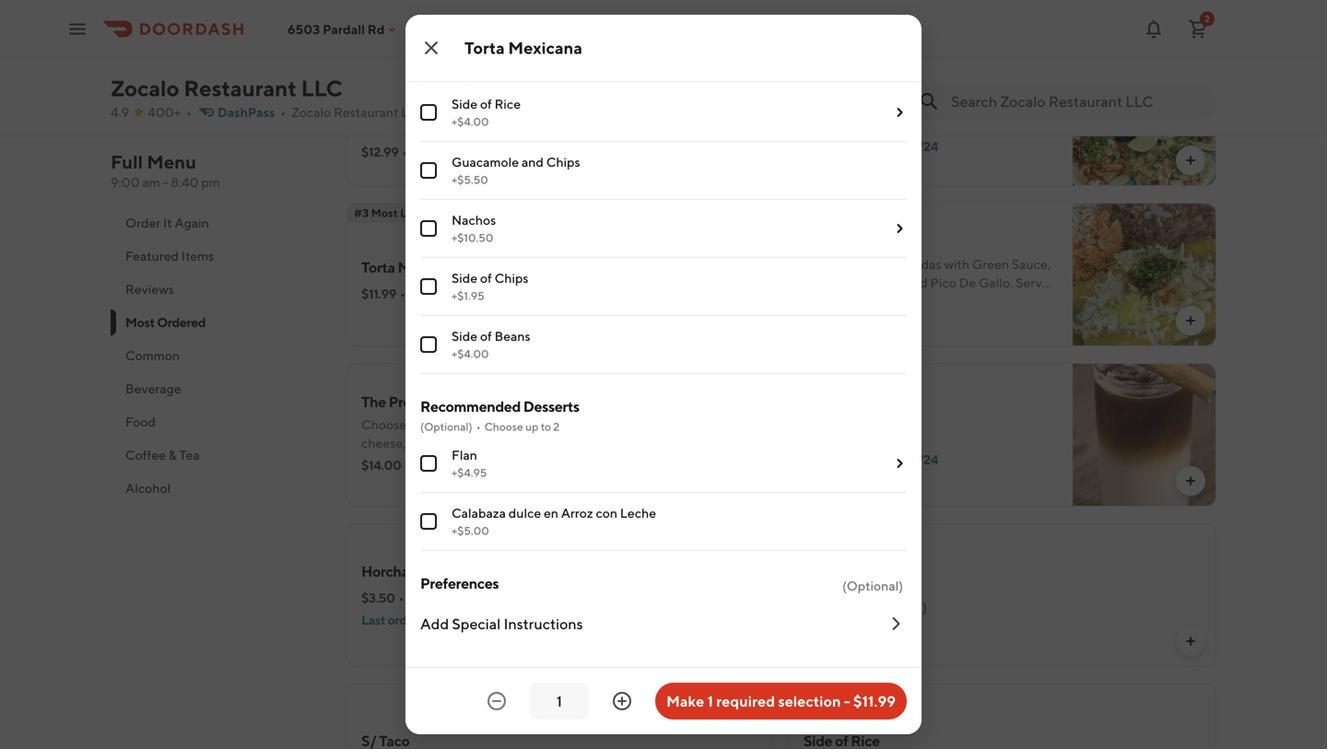Task type: locate. For each thing, give the bounding box(es) containing it.
1 vertical spatial zocalo
[[292, 105, 331, 120]]

of inside side of chips +$1.95
[[480, 271, 492, 286]]

on inside 96% (25) last ordered on 1/19/24
[[878, 139, 893, 154]]

the for protein
[[361, 393, 386, 411]]

0 horizontal spatial torta
[[361, 259, 395, 276]]

0 vertical spatial torta
[[465, 38, 505, 58]]

Item Search search field
[[951, 91, 1202, 112]]

2 vertical spatial last
[[361, 613, 386, 628]]

common button
[[111, 339, 325, 372]]

coffee
[[125, 448, 166, 463]]

1 vertical spatial +$4.00
[[452, 348, 489, 360]]

• for dashpass •
[[281, 105, 286, 120]]

restaurant up the birria,
[[334, 105, 399, 120]]

1 of from the top
[[480, 96, 492, 112]]

calabaza
[[452, 506, 506, 521]]

1 vertical spatial to
[[541, 420, 551, 433]]

up inside recommended sides and apps (optional) • choose up to 5
[[526, 69, 539, 82]]

0 horizontal spatial 2
[[554, 420, 560, 433]]

liked up quesabirria!
[[398, 46, 428, 59]]

0 vertical spatial (optional)
[[420, 69, 473, 82]]

1 vertical spatial restaurant
[[334, 105, 399, 120]]

2 to from the top
[[541, 420, 551, 433]]

0 vertical spatial recommended
[[420, 47, 521, 64]]

of inside side of beans +$4.00
[[480, 329, 492, 344]]

77% (18)
[[431, 458, 479, 473]]

1 vertical spatial on
[[878, 452, 893, 467]]

beverage
[[125, 381, 181, 396]]

of left beans
[[480, 329, 492, 344]]

of
[[480, 96, 492, 112], [480, 271, 492, 286], [480, 329, 492, 344]]

to inside recommended sides and apps (optional) • choose up to 5
[[541, 69, 551, 82]]

1 +$4.00 from the top
[[452, 115, 489, 128]]

1 horizontal spatial torta
[[465, 38, 505, 58]]

make 1 required selection - $11.99
[[667, 693, 896, 710]]

0 horizontal spatial -
[[163, 175, 168, 190]]

95%
[[426, 286, 452, 301], [871, 297, 897, 313]]

0 vertical spatial +$4.00
[[452, 115, 489, 128]]

liked for quesabirria!
[[398, 46, 428, 59]]

horchata latte image
[[1073, 363, 1217, 507]]

full menu 9:00 am - 8:40 pm
[[111, 151, 220, 190]]

and
[[551, 11, 573, 26], [444, 122, 466, 137], [522, 154, 544, 170], [906, 275, 928, 290], [861, 294, 883, 309]]

chips
[[547, 154, 581, 170], [495, 271, 529, 286]]

1 vertical spatial torta mexicana
[[361, 259, 460, 276]]

desserts
[[523, 398, 580, 415]]

1 vertical spatial (optional)
[[420, 420, 473, 433]]

- inside button
[[844, 693, 851, 710]]

1 vertical spatial enchiladas
[[878, 257, 942, 272]]

None checkbox
[[420, 162, 437, 179], [420, 278, 437, 295], [420, 337, 437, 353], [420, 455, 437, 472], [420, 514, 437, 530], [420, 162, 437, 179], [420, 278, 437, 295], [420, 337, 437, 353], [420, 455, 437, 472], [420, 514, 437, 530]]

most right the #1
[[369, 46, 396, 59]]

0 horizontal spatial zocalo
[[111, 75, 179, 101]]

last for 96% (25) last ordered on 1/19/24
[[804, 139, 828, 154]]

2 +$4.00 from the top
[[452, 348, 489, 360]]

None checkbox
[[420, 104, 437, 121], [420, 220, 437, 237], [420, 104, 437, 121], [420, 220, 437, 237]]

0 vertical spatial -
[[163, 175, 168, 190]]

to left 5 at top
[[541, 69, 551, 82]]

1 horizontal spatial $11.99
[[854, 693, 896, 710]]

(9)
[[911, 600, 927, 615]]

beans
[[495, 329, 531, 344]]

recommended
[[420, 47, 521, 64], [420, 398, 521, 415]]

most for torta mexicana
[[371, 207, 398, 219]]

1 vertical spatial side
[[452, 271, 478, 286]]

zocalo right dashpass •
[[292, 105, 331, 120]]

• left 95% (24)
[[400, 286, 405, 301]]

2 right notification bell icon
[[1205, 13, 1210, 24]]

mexicana up 95% (24)
[[398, 259, 460, 276]]

ordered for and
[[467, 11, 514, 26]]

1 vertical spatial up
[[526, 420, 539, 433]]

side for side of rice
[[452, 96, 478, 112]]

0 vertical spatial 1/19/24
[[895, 139, 938, 154]]

and down served
[[522, 154, 544, 170]]

last for $3.50 • last ordered on 11/17/23
[[361, 613, 386, 628]]

1 vertical spatial llc
[[401, 105, 425, 120]]

add item to cart image
[[1184, 153, 1199, 168], [741, 313, 756, 328], [1184, 313, 1199, 328], [1184, 474, 1199, 489], [1184, 634, 1199, 649]]

• inside $3.50 • last ordered on 11/17/23
[[399, 591, 404, 606]]

0 vertical spatial up
[[526, 69, 539, 82]]

1 vertical spatial -
[[844, 693, 851, 710]]

0 horizontal spatial a
[[553, 436, 560, 451]]

two up cheese,
[[804, 257, 828, 272]]

most right '#3'
[[371, 207, 398, 219]]

llc for zocalo restaurant llc
[[301, 75, 343, 101]]

100% left (9)
[[875, 600, 908, 615]]

to up in
[[541, 420, 551, 433]]

+$4.00 inside side of beans +$4.00
[[452, 348, 489, 360]]

1 horizontal spatial llc
[[401, 105, 425, 120]]

decrease quantity by 1 image
[[486, 691, 508, 713]]

0 vertical spatial $11.99
[[361, 286, 396, 301]]

with inside "the protein burrito choose any two proteins with rice, beans, cheese, pico de gallo wrapped in a large flour tortilla."
[[508, 417, 534, 432]]

enchiladas suizas image
[[1073, 203, 1217, 347]]

• down the pico
[[405, 458, 411, 473]]

1 vertical spatial a
[[553, 436, 560, 451]]

torta up $11.99 •
[[361, 259, 395, 276]]

food button
[[111, 406, 325, 439]]

side of beans +$4.00
[[452, 329, 531, 360]]

1 vertical spatial 2
[[554, 420, 560, 433]]

95% left (24)
[[426, 286, 452, 301]]

of for beans
[[480, 329, 492, 344]]

1 vertical spatial of
[[480, 271, 492, 286]]

the protein burrito image
[[631, 363, 774, 507]]

restaurant for zocalo restaurant llc • 0.2 mi
[[334, 105, 399, 120]]

mexicana up 5 at top
[[508, 38, 583, 58]]

add item to cart image for two cheese enchiladas with green sauce, cheese, lettuce, and pico de gallo. served with rice and beans.
[[1184, 313, 1199, 328]]

choose up cheese, on the bottom of page
[[361, 417, 407, 432]]

with down "stuffed"
[[552, 122, 578, 137]]

of up +$1.95
[[480, 271, 492, 286]]

a right in
[[553, 436, 560, 451]]

the protein burrito choose any two proteins with rice, beans, cheese, pico de gallo wrapped in a large flour tortilla.
[[361, 393, 602, 469]]

0 vertical spatial the
[[347, 11, 369, 26]]

llc for zocalo restaurant llc • 0.2 mi
[[401, 105, 425, 120]]

2 inside recommended desserts (optional) • choose up to 2
[[554, 420, 560, 433]]

ordered inside $3.50 • last ordered on 11/17/23
[[388, 613, 433, 628]]

rice up onions
[[495, 96, 521, 112]]

(25)
[[901, 117, 925, 132]]

1 vertical spatial rice
[[832, 294, 858, 309]]

recommended inside recommended desserts (optional) • choose up to 2
[[420, 398, 521, 415]]

corn
[[418, 104, 447, 119]]

cheese
[[831, 257, 875, 272]]

and down lettuce,
[[861, 294, 883, 309]]

1 horizontal spatial rice
[[832, 294, 858, 309]]

green
[[973, 257, 1010, 272]]

rice,
[[536, 417, 561, 432]]

add special instructions button
[[420, 599, 907, 649]]

choose up side of rice +$4.00
[[485, 69, 523, 82]]

100%
[[428, 144, 461, 160], [875, 600, 908, 615]]

chips inside side of chips +$1.95
[[495, 271, 529, 286]]

chips up beans
[[495, 271, 529, 286]]

0 horizontal spatial rice
[[495, 96, 521, 112]]

ordered inside 96% (25) last ordered on 1/19/24
[[830, 139, 876, 154]]

liked for torta mexicana
[[400, 207, 429, 219]]

of up onions
[[480, 96, 492, 112]]

1 horizontal spatial restaurant
[[334, 105, 399, 120]]

0 vertical spatial two
[[361, 104, 386, 119]]

0 horizontal spatial chips
[[495, 271, 529, 286]]

1 horizontal spatial -
[[844, 693, 851, 710]]

recommended for recommended desserts
[[420, 398, 521, 415]]

+$4.00
[[452, 115, 489, 128], [452, 348, 489, 360]]

zocalo up 400+
[[111, 75, 179, 101]]

rice
[[495, 96, 521, 112], [832, 294, 858, 309]]

beans,
[[563, 417, 602, 432]]

two inside the enchiladas suizas two cheese enchiladas with green sauce, cheese, lettuce, and pico de gallo. served with rice and beans.
[[804, 257, 828, 272]]

torta
[[465, 38, 505, 58], [361, 259, 395, 276]]

1 recommended from the top
[[420, 47, 521, 64]]

1 vertical spatial last
[[804, 452, 828, 467]]

$3.50
[[361, 591, 395, 606]]

ordered for 11/17/23
[[388, 613, 433, 628]]

2 recommended from the top
[[420, 398, 521, 415]]

$14.00 •
[[361, 458, 411, 473]]

alcohol button
[[111, 472, 325, 505]]

400+ •
[[148, 105, 192, 120]]

0 vertical spatial torta mexicana
[[465, 38, 583, 58]]

the inside "the protein burrito choose any two proteins with rice, beans, cheese, pico de gallo wrapped in a large flour tortilla."
[[361, 393, 386, 411]]

last inside 96% (25) last ordered on 1/19/24
[[804, 139, 828, 154]]

2
[[1205, 13, 1210, 24], [554, 420, 560, 433]]

1 up from the top
[[526, 69, 539, 82]]

0 horizontal spatial enchiladas
[[804, 233, 875, 250]]

95% down lettuce,
[[871, 297, 897, 313]]

1 vertical spatial torta
[[361, 259, 395, 276]]

and inside guacamole and chips +$5.50
[[522, 154, 544, 170]]

burrito
[[440, 393, 485, 411]]

0.2
[[446, 105, 465, 120]]

cilantro
[[397, 122, 442, 137]]

torta down the most commonly ordered items and dishes from this store
[[465, 38, 505, 58]]

0 vertical spatial last
[[804, 139, 828, 154]]

0 vertical spatial zocalo
[[111, 75, 179, 101]]

$11.99 left 95% (24)
[[361, 286, 396, 301]]

featured
[[125, 248, 179, 264]]

rice down cheese,
[[832, 294, 858, 309]]

2 vertical spatial of
[[480, 329, 492, 344]]

liked right '#3'
[[400, 207, 429, 219]]

1 horizontal spatial torta mexicana
[[465, 38, 583, 58]]

1 to from the top
[[541, 69, 551, 82]]

3 of from the top
[[480, 329, 492, 344]]

•
[[476, 69, 481, 82], [186, 105, 192, 120], [281, 105, 286, 120], [433, 105, 438, 120], [402, 144, 408, 160], [400, 286, 405, 301], [476, 420, 481, 433], [405, 458, 411, 473], [399, 591, 404, 606]]

recommended inside recommended sides and apps (optional) • choose up to 5
[[420, 47, 521, 64]]

1 horizontal spatial zocalo
[[292, 105, 331, 120]]

side inside side of chips +$1.95
[[452, 271, 478, 286]]

llc up cilantro
[[401, 105, 425, 120]]

1 horizontal spatial chips
[[547, 154, 581, 170]]

of for rice
[[480, 96, 492, 112]]

items
[[182, 248, 214, 264]]

(optional) inside recommended desserts (optional) • choose up to 2
[[420, 420, 473, 433]]

• right 400+
[[186, 105, 192, 120]]

1
[[708, 693, 714, 710]]

95% (24)
[[426, 286, 478, 301]]

0 vertical spatial side
[[452, 96, 478, 112]]

(optional)
[[420, 69, 473, 82], [420, 420, 473, 433], [843, 579, 904, 594]]

2 side from the top
[[452, 271, 478, 286]]

the for most
[[347, 11, 369, 26]]

2 vertical spatial most
[[125, 315, 155, 330]]

and inside quesabirria! two king corn quesadillas stuffed with birria, cilantro and onions served with a consommé
[[444, 122, 466, 137]]

1 horizontal spatial enchiladas
[[878, 257, 942, 272]]

0 vertical spatial 2
[[1205, 13, 1210, 24]]

• inside recommended sides and apps (optional) • choose up to 5
[[476, 69, 481, 82]]

1 1/19/24 from the top
[[895, 139, 938, 154]]

2 vertical spatial side
[[452, 329, 478, 344]]

1 horizontal spatial a
[[581, 122, 587, 137]]

1 vertical spatial 1/19/24
[[895, 452, 938, 467]]

2 vertical spatial on
[[435, 613, 450, 628]]

- right am
[[163, 175, 168, 190]]

0 vertical spatial a
[[581, 122, 587, 137]]

up down sides
[[526, 69, 539, 82]]

up up wrapped
[[526, 420, 539, 433]]

protein
[[389, 393, 437, 411]]

0 horizontal spatial restaurant
[[184, 75, 297, 101]]

torta inside dialog
[[465, 38, 505, 58]]

the left protein
[[361, 393, 386, 411]]

0 vertical spatial mexicana
[[508, 38, 583, 58]]

1 horizontal spatial two
[[804, 257, 828, 272]]

0 vertical spatial most
[[369, 46, 396, 59]]

torta mexicana down the most commonly ordered items and dishes from this store
[[465, 38, 583, 58]]

instructions
[[504, 615, 583, 633]]

1 horizontal spatial 95%
[[871, 297, 897, 313]]

featured items
[[125, 248, 214, 264]]

1 vertical spatial chips
[[495, 271, 529, 286]]

restaurant
[[184, 75, 297, 101], [334, 105, 399, 120]]

0 vertical spatial of
[[480, 96, 492, 112]]

1 horizontal spatial 100%
[[875, 600, 908, 615]]

guacamole and chips +$5.50
[[452, 154, 581, 186]]

restaurant up dashpass
[[184, 75, 297, 101]]

1 vertical spatial 100%
[[875, 600, 908, 615]]

enchiladas down suizas
[[878, 257, 942, 272]]

most down reviews
[[125, 315, 155, 330]]

birria,
[[361, 122, 395, 137]]

quesadillas
[[450, 104, 515, 119]]

0 vertical spatial chips
[[547, 154, 581, 170]]

0 horizontal spatial two
[[361, 104, 386, 119]]

0 horizontal spatial llc
[[301, 75, 343, 101]]

with up de
[[944, 257, 970, 272]]

• up quesadillas
[[476, 69, 481, 82]]

(18)
[[457, 458, 479, 473]]

1 horizontal spatial 2
[[1205, 13, 1210, 24]]

add item to cart image for 96% (25)
[[1184, 153, 1199, 168]]

0 horizontal spatial 100%
[[428, 144, 461, 160]]

1 side from the top
[[452, 96, 478, 112]]

con
[[596, 506, 618, 521]]

4.9
[[111, 105, 129, 120]]

torta mexicana up $11.99 •
[[361, 259, 460, 276]]

0 vertical spatial restaurant
[[184, 75, 297, 101]]

0 horizontal spatial 95%
[[426, 286, 452, 301]]

quesabirria! image
[[631, 42, 774, 186]]

• right dashpass
[[281, 105, 286, 120]]

2 up from the top
[[526, 420, 539, 433]]

flour
[[361, 454, 389, 469]]

arroz
[[561, 506, 593, 521]]

again
[[175, 215, 209, 230]]

alcohol
[[125, 481, 171, 496]]

recommended for recommended sides and apps
[[420, 47, 521, 64]]

1 vertical spatial most
[[371, 207, 398, 219]]

- right the selection
[[844, 693, 851, 710]]

0 vertical spatial llc
[[301, 75, 343, 101]]

- inside full menu 9:00 am - 8:40 pm
[[163, 175, 168, 190]]

• right $12.99
[[402, 144, 408, 160]]

two up the birria,
[[361, 104, 386, 119]]

side inside side of rice +$4.00
[[452, 96, 478, 112]]

3 side from the top
[[452, 329, 478, 344]]

• right $3.50 at bottom left
[[399, 591, 404, 606]]

$11.99 right the selection
[[854, 693, 896, 710]]

last ordered on 1/19/24
[[804, 452, 938, 467]]

$11.99 •
[[361, 286, 405, 301]]

proteins
[[457, 417, 505, 432]]

to inside recommended desserts (optional) • choose up to 2
[[541, 420, 551, 433]]

• inside recommended desserts (optional) • choose up to 2
[[476, 420, 481, 433]]

chips for guacamole and chips
[[547, 154, 581, 170]]

leche
[[620, 506, 657, 521]]

enchiladas up the cheese
[[804, 233, 875, 250]]

recommended up proteins
[[420, 398, 521, 415]]

with up wrapped
[[508, 417, 534, 432]]

1 vertical spatial liked
[[400, 207, 429, 219]]

on inside $3.50 • last ordered on 11/17/23
[[435, 613, 450, 628]]

a right served
[[581, 122, 587, 137]]

two
[[361, 104, 386, 119], [804, 257, 828, 272]]

1 horizontal spatial mexicana
[[508, 38, 583, 58]]

choose
[[485, 69, 523, 82], [361, 417, 407, 432], [485, 420, 523, 433]]

1 vertical spatial two
[[804, 257, 828, 272]]

+$4.00 inside side of rice +$4.00
[[452, 115, 489, 128]]

0 vertical spatial rice
[[495, 96, 521, 112]]

• for 400+ •
[[186, 105, 192, 120]]

liked
[[398, 46, 428, 59], [400, 207, 429, 219]]

mexicana inside dialog
[[508, 38, 583, 58]]

1 vertical spatial the
[[361, 393, 386, 411]]

1 vertical spatial recommended
[[420, 398, 521, 415]]

mi
[[468, 105, 482, 120]]

open menu image
[[66, 18, 89, 40]]

+$4.00 for side of rice
[[452, 115, 489, 128]]

0 vertical spatial on
[[878, 139, 893, 154]]

recommended down commonly
[[420, 47, 521, 64]]

1 vertical spatial mexicana
[[398, 259, 460, 276]]

chips inside guacamole and chips +$5.50
[[547, 154, 581, 170]]

and down 0.2
[[444, 122, 466, 137]]

a
[[581, 122, 587, 137], [553, 436, 560, 451]]

100% left (64)
[[428, 144, 461, 160]]

guacamole
[[452, 154, 519, 170]]

2 down desserts
[[554, 420, 560, 433]]

• up gallo
[[476, 420, 481, 433]]

make 1 required selection - $11.99 button
[[655, 683, 907, 720]]

chips down served
[[547, 154, 581, 170]]

reviews button
[[111, 273, 325, 306]]

1 vertical spatial $11.99
[[854, 693, 896, 710]]

0 vertical spatial to
[[541, 69, 551, 82]]

of inside side of rice +$4.00
[[480, 96, 492, 112]]

choose up wrapped
[[485, 420, 523, 433]]

llc down "6503 pardall rd"
[[301, 75, 343, 101]]

the left most
[[347, 11, 369, 26]]

mexicana
[[508, 38, 583, 58], [398, 259, 460, 276]]

side inside side of beans +$4.00
[[452, 329, 478, 344]]

commonly
[[403, 11, 464, 26]]

of for chips
[[480, 271, 492, 286]]

flan +$4.95
[[452, 448, 487, 479]]

$12.99
[[361, 144, 399, 160]]

last inside $3.50 • last ordered on 11/17/23
[[361, 613, 386, 628]]

0 vertical spatial liked
[[398, 46, 428, 59]]

2 of from the top
[[480, 271, 492, 286]]

flan
[[452, 448, 478, 463]]

on
[[878, 139, 893, 154], [878, 452, 893, 467], [435, 613, 450, 628]]

1/19/24
[[895, 139, 938, 154], [895, 452, 938, 467]]



Task type: describe. For each thing, give the bounding box(es) containing it.
0 horizontal spatial mexicana
[[398, 259, 460, 276]]

tortilla.
[[391, 454, 433, 469]]

and
[[561, 47, 589, 64]]

selection
[[778, 693, 841, 710]]

with down cheese,
[[804, 294, 830, 309]]

on for $3.50 • last ordered on 11/17/23
[[435, 613, 450, 628]]

96% (25) last ordered on 1/19/24
[[804, 117, 938, 154]]

&
[[168, 448, 177, 463]]

suizas
[[877, 233, 919, 250]]

• for $3.50 • last ordered on 11/17/23
[[399, 591, 404, 606]]

it
[[163, 215, 172, 230]]

the most commonly ordered items and dishes from this store
[[347, 11, 699, 26]]

large
[[562, 436, 591, 451]]

recommended desserts (optional) • choose up to 2
[[420, 398, 580, 433]]

(24)
[[454, 286, 478, 301]]

quesadilla
[[804, 572, 874, 590]]

most for quesabirria!
[[369, 46, 396, 59]]

2 vertical spatial (optional)
[[843, 579, 904, 594]]

zocalo for zocalo restaurant llc • 0.2 mi
[[292, 105, 331, 120]]

side for side of beans
[[452, 329, 478, 344]]

any
[[409, 417, 430, 432]]

400+
[[148, 105, 181, 120]]

pm
[[201, 175, 220, 190]]

chips for side of chips
[[495, 271, 529, 286]]

required
[[717, 693, 775, 710]]

side for side of chips
[[452, 271, 478, 286]]

make
[[667, 693, 705, 710]]

2 inside 'button'
[[1205, 13, 1210, 24]]

Current quantity is 1 number field
[[541, 691, 578, 712]]

rice inside the enchiladas suizas two cheese enchiladas with green sauce, cheese, lettuce, and pico de gallo. served with rice and beans.
[[832, 294, 858, 309]]

$12.99 •
[[361, 144, 408, 160]]

preferences
[[420, 575, 499, 592]]

wrapped
[[485, 436, 537, 451]]

11/17/23
[[452, 613, 499, 628]]

95% for 95% (22)
[[871, 297, 897, 313]]

this
[[645, 11, 667, 26]]

#3 most liked
[[354, 207, 429, 219]]

quesadilla 100% (9)
[[804, 572, 927, 615]]

• for $11.99 •
[[400, 286, 405, 301]]

close torta mexicana image
[[420, 37, 443, 59]]

torta mexicana dialog
[[406, 0, 922, 735]]

rice inside side of rice +$4.00
[[495, 96, 521, 112]]

96%
[[873, 117, 898, 132]]

(64)
[[464, 144, 488, 160]]

dashpass
[[218, 105, 275, 120]]

enchiladas suizas two cheese enchiladas with green sauce, cheese, lettuce, and pico de gallo. served with rice and beans.
[[804, 233, 1058, 309]]

#3
[[354, 207, 369, 219]]

+$1.95
[[452, 289, 485, 302]]

side of chips +$1.95
[[452, 271, 529, 302]]

1/19/24 inside 96% (25) last ordered on 1/19/24
[[895, 139, 938, 154]]

in
[[539, 436, 550, 451]]

side of rice +$4.00
[[452, 96, 521, 128]]

pico
[[931, 275, 957, 290]]

95% for 95% (24)
[[426, 286, 452, 301]]

sauce,
[[1012, 257, 1051, 272]]

ordered
[[157, 315, 206, 330]]

from
[[615, 11, 643, 26]]

add item to cart image for torta mexicana
[[741, 313, 756, 328]]

choose inside recommended sides and apps (optional) • choose up to 5
[[485, 69, 523, 82]]

zocalo restaurant llc
[[111, 75, 343, 101]]

reviews
[[125, 282, 174, 297]]

two
[[433, 417, 455, 432]]

• left 0.2
[[433, 105, 438, 120]]

77%
[[431, 458, 455, 473]]

de
[[959, 275, 977, 290]]

gallo.
[[979, 275, 1014, 290]]

torta mexicana inside dialog
[[465, 38, 583, 58]]

a inside quesabirria! two king corn quesadillas stuffed with birria, cilantro and onions served with a consommé
[[581, 122, 587, 137]]

beverage button
[[111, 372, 325, 406]]

choose inside recommended desserts (optional) • choose up to 2
[[485, 420, 523, 433]]

2 1/19/24 from the top
[[895, 452, 938, 467]]

on for 96% (25) last ordered on 1/19/24
[[878, 139, 893, 154]]

+$10.50
[[452, 231, 494, 244]]

6503 pardall rd
[[288, 21, 385, 37]]

- for 1
[[844, 693, 851, 710]]

• for $14.00 •
[[405, 458, 411, 473]]

increase quantity by 1 image
[[611, 691, 633, 713]]

coffee & tea button
[[111, 439, 325, 472]]

2 button
[[1180, 11, 1217, 47]]

and up beans.
[[906, 275, 928, 290]]

nachos
[[452, 213, 496, 228]]

100% inside quesadilla 100% (9)
[[875, 600, 908, 615]]

store
[[669, 11, 699, 26]]

am
[[142, 175, 160, 190]]

(optional) inside recommended sides and apps (optional) • choose up to 5
[[420, 69, 473, 82]]

+$4.95
[[452, 467, 487, 479]]

#1
[[354, 46, 367, 59]]

100% (64)
[[428, 144, 488, 160]]

and right items
[[551, 11, 573, 26]]

ordered for 1/19/24
[[830, 139, 876, 154]]

0 vertical spatial 100%
[[428, 144, 461, 160]]

beans.
[[886, 294, 925, 309]]

dashpass •
[[218, 105, 286, 120]]

#1 most liked
[[354, 46, 428, 59]]

de
[[436, 436, 452, 451]]

featured items button
[[111, 240, 325, 273]]

torta mexicana image
[[631, 203, 774, 347]]

common
[[125, 348, 180, 363]]

cheese,
[[804, 275, 852, 290]]

- for menu
[[163, 175, 168, 190]]

two inside quesabirria! two king corn quesadillas stuffed with birria, cilantro and onions served with a consommé
[[361, 104, 386, 119]]

apps
[[591, 47, 625, 64]]

sides
[[523, 47, 559, 64]]

2 items, open order cart image
[[1187, 18, 1210, 40]]

recommended desserts group
[[420, 396, 907, 551]]

up inside recommended desserts (optional) • choose up to 2
[[526, 420, 539, 433]]

menu
[[147, 151, 196, 173]]

0 horizontal spatial $11.99
[[361, 286, 396, 301]]

$3.50 • last ordered on 11/17/23
[[361, 591, 499, 628]]

zocalo tacos image
[[1073, 42, 1217, 186]]

+$4.00 for side of beans
[[452, 348, 489, 360]]

with right "stuffed"
[[562, 104, 588, 119]]

restaurant for zocalo restaurant llc
[[184, 75, 297, 101]]

$14.00
[[361, 458, 402, 473]]

recommended sides and apps group
[[420, 45, 907, 374]]

0 horizontal spatial torta mexicana
[[361, 259, 460, 276]]

6503 pardall rd button
[[288, 21, 400, 37]]

notification bell image
[[1143, 18, 1165, 40]]

onions
[[469, 122, 508, 137]]

most ordered
[[125, 315, 206, 330]]

calabaza dulce en arroz con leche +$5.00
[[452, 506, 657, 538]]

$11.99 inside button
[[854, 693, 896, 710]]

en
[[544, 506, 559, 521]]

choose inside "the protein burrito choose any two proteins with rice, beans, cheese, pico de gallo wrapped in a large flour tortilla."
[[361, 417, 407, 432]]

king
[[388, 104, 415, 119]]

zocalo restaurant llc • 0.2 mi
[[292, 105, 482, 120]]

zocalo for zocalo restaurant llc
[[111, 75, 179, 101]]

food
[[125, 414, 156, 430]]

coffee & tea
[[125, 448, 200, 463]]

a inside "the protein burrito choose any two proteins with rice, beans, cheese, pico de gallo wrapped in a large flour tortilla."
[[553, 436, 560, 451]]

0 vertical spatial enchiladas
[[804, 233, 875, 250]]

• for $12.99 •
[[402, 144, 408, 160]]



Task type: vqa. For each thing, say whether or not it's contained in the screenshot.
$75.00 Yves Saint Laurent Perfume Travel Spray Trio
no



